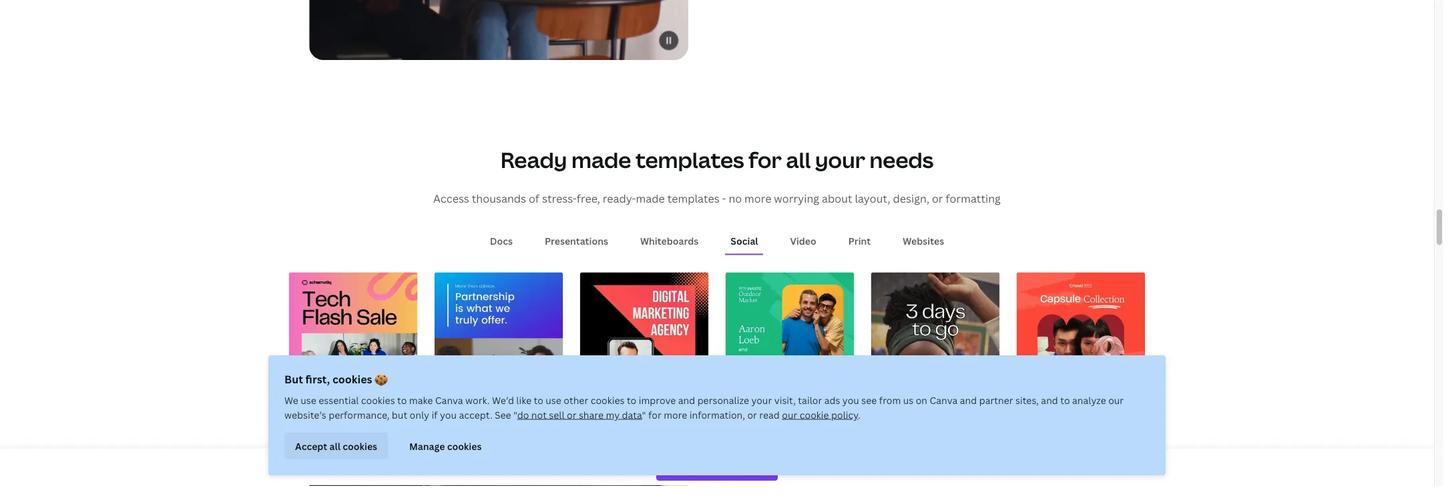 Task type: locate. For each thing, give the bounding box(es) containing it.
1 horizontal spatial you
[[842, 394, 859, 407]]

1 vertical spatial made
[[636, 192, 665, 206]]

canva up if
[[435, 394, 463, 407]]

for
[[749, 146, 782, 175], [648, 409, 661, 422]]

1 vertical spatial all
[[329, 440, 340, 453]]

1 horizontal spatial "
[[642, 409, 646, 422]]

more right no
[[744, 192, 771, 206]]

or
[[932, 192, 943, 206], [567, 409, 576, 422], [747, 409, 757, 422]]

2 canva from the left
[[930, 394, 958, 407]]

made
[[571, 146, 631, 175], [636, 192, 665, 206]]

blue professional gradients management professional/business services linkedin video ad image
[[435, 273, 563, 401]]

manage cookies
[[409, 440, 482, 453]]

for up worrying
[[749, 146, 782, 175]]

performance,
[[329, 409, 389, 422]]

launch facebook feed ad in bright red chic photocentric frames style image
[[1017, 273, 1145, 401]]

worrying
[[774, 192, 819, 206]]

share
[[579, 409, 604, 422]]

whiteboards
[[640, 235, 699, 248]]

we use essential cookies to make canva work. we'd like to use other cookies to improve and personalize your visit, tailor ads you see from us on canva and partner sites, and to analyze our website's performance, but only if you accept. see "
[[284, 394, 1124, 422]]

1 vertical spatial your
[[751, 394, 772, 407]]

print
[[848, 235, 871, 248]]

all right accept
[[329, 440, 340, 453]]

to up "data"
[[627, 394, 636, 407]]

to left analyze
[[1060, 394, 1070, 407]]

for down improve
[[648, 409, 661, 422]]

1 vertical spatial more
[[664, 409, 687, 422]]

use
[[301, 394, 316, 407], [546, 394, 561, 407]]

your inside we use essential cookies to make canva work. we'd like to use other cookies to improve and personalize your visit, tailor ads you see from us on canva and partner sites, and to analyze our website's performance, but only if you accept. see "
[[751, 394, 772, 407]]

1 horizontal spatial canva
[[930, 394, 958, 407]]

1 vertical spatial you
[[440, 409, 457, 422]]

1 vertical spatial for
[[648, 409, 661, 422]]

do not sell or share my data link
[[517, 409, 642, 422]]

presentations
[[545, 235, 608, 248]]

templates left -
[[667, 192, 719, 206]]

cookies down accept.
[[447, 440, 482, 453]]

0 vertical spatial for
[[749, 146, 782, 175]]

" down improve
[[642, 409, 646, 422]]

0 horizontal spatial "
[[513, 409, 517, 422]]

to right like
[[534, 394, 543, 407]]

more
[[744, 192, 771, 206], [664, 409, 687, 422]]

website's
[[284, 409, 326, 422]]

tailor
[[798, 394, 822, 407]]

0 horizontal spatial your
[[751, 394, 772, 407]]

canva
[[435, 394, 463, 407], [930, 394, 958, 407]]

you up policy
[[842, 394, 859, 407]]

your up about
[[815, 146, 865, 175]]

1 horizontal spatial our
[[1108, 394, 1124, 407]]

to
[[397, 394, 407, 407], [534, 394, 543, 407], [627, 394, 636, 407], [1060, 394, 1070, 407]]

cookies down performance,
[[343, 440, 377, 453]]

0 horizontal spatial you
[[440, 409, 457, 422]]

improve
[[639, 394, 676, 407]]

accept all cookies
[[295, 440, 377, 453]]

canva right on
[[930, 394, 958, 407]]

docs
[[490, 235, 513, 248]]

1 horizontal spatial your
[[815, 146, 865, 175]]

made up free,
[[571, 146, 631, 175]]

accept
[[295, 440, 327, 453]]

0 horizontal spatial and
[[678, 394, 695, 407]]

social button
[[725, 229, 763, 254]]

cookies
[[332, 373, 372, 387], [361, 394, 395, 407], [591, 394, 625, 407], [343, 440, 377, 453], [447, 440, 482, 453]]

0 vertical spatial templates
[[636, 146, 744, 175]]

and right sites,
[[1041, 394, 1058, 407]]

first,
[[306, 373, 330, 387]]

0 vertical spatial all
[[786, 146, 811, 175]]

1 horizontal spatial made
[[636, 192, 665, 206]]

visit,
[[774, 394, 796, 407]]

our right analyze
[[1108, 394, 1124, 407]]

like
[[516, 394, 531, 407]]

customer relations linkedin video ad in neon pink black bold gradient style image
[[289, 273, 417, 401]]

if
[[432, 409, 438, 422]]

our
[[1108, 394, 1124, 407], [782, 409, 797, 422]]

and left partner on the right
[[960, 394, 977, 407]]

1 horizontal spatial and
[[960, 394, 977, 407]]

us
[[903, 394, 913, 407]]

access thousands of stress-free, ready-made templates - no more worrying about layout, design, or formatting
[[433, 192, 1001, 206]]

cookies down 🍪
[[361, 394, 395, 407]]

1 canva from the left
[[435, 394, 463, 407]]

ready
[[500, 146, 567, 175]]

0 horizontal spatial or
[[567, 409, 576, 422]]

0 horizontal spatial all
[[329, 440, 340, 453]]

0 vertical spatial our
[[1108, 394, 1124, 407]]

commercial event instagram post in bright green white chic photocentric frames style image
[[726, 273, 854, 401]]

launch facebook feed ad in turquoise neon green bold gradient style image
[[289, 423, 417, 487]]

ads
[[824, 394, 840, 407]]

templates up access thousands of stress-free, ready-made templates - no more worrying about layout, design, or formatting
[[636, 146, 744, 175]]

do not sell or share my data " for more information, or read our cookie policy .
[[517, 409, 860, 422]]

data
[[622, 409, 642, 422]]

3 to from the left
[[627, 394, 636, 407]]

or right sell
[[567, 409, 576, 422]]

policy
[[831, 409, 858, 422]]

commercial event instagram post in black and white neon pink bold gradient style image
[[435, 423, 563, 487]]

whiteboards button
[[635, 229, 704, 254]]

personalize
[[697, 394, 749, 407]]

analyze
[[1072, 394, 1106, 407]]

1 " from the left
[[513, 409, 517, 422]]

0 horizontal spatial use
[[301, 394, 316, 407]]

all up worrying
[[786, 146, 811, 175]]

all
[[786, 146, 811, 175], [329, 440, 340, 453]]

and
[[678, 394, 695, 407], [960, 394, 977, 407], [1041, 394, 1058, 407]]

manage cookies button
[[399, 433, 492, 460]]

more down improve
[[664, 409, 687, 422]]

do
[[517, 409, 529, 422]]

2 horizontal spatial and
[[1041, 394, 1058, 407]]

2 horizontal spatial or
[[932, 192, 943, 206]]

1 vertical spatial templates
[[667, 192, 719, 206]]

1 horizontal spatial for
[[749, 146, 782, 175]]

" right see
[[513, 409, 517, 422]]

access
[[433, 192, 469, 206]]

to up but
[[397, 394, 407, 407]]

or left read
[[747, 409, 757, 422]]

1 horizontal spatial use
[[546, 394, 561, 407]]

1 horizontal spatial more
[[744, 192, 771, 206]]

you
[[842, 394, 859, 407], [440, 409, 457, 422]]

information,
[[690, 409, 745, 422]]

work.
[[465, 394, 490, 407]]

made up whiteboards
[[636, 192, 665, 206]]

0 vertical spatial your
[[815, 146, 865, 175]]

layout,
[[855, 192, 890, 206]]

templates
[[636, 146, 744, 175], [667, 192, 719, 206]]

1 to from the left
[[397, 394, 407, 407]]

see
[[861, 394, 877, 407]]

and up do not sell or share my data " for more information, or read our cookie policy .
[[678, 394, 695, 407]]

our down visit,
[[782, 409, 797, 422]]

1 use from the left
[[301, 394, 316, 407]]

your up read
[[751, 394, 772, 407]]

you right if
[[440, 409, 457, 422]]

use up sell
[[546, 394, 561, 407]]

1 vertical spatial our
[[782, 409, 797, 422]]

0 horizontal spatial made
[[571, 146, 631, 175]]

or right design,
[[932, 192, 943, 206]]

3 and from the left
[[1041, 394, 1058, 407]]

other
[[564, 394, 588, 407]]

"
[[513, 409, 517, 422], [642, 409, 646, 422]]

use up website's
[[301, 394, 316, 407]]

your
[[815, 146, 865, 175], [751, 394, 772, 407]]

of
[[529, 192, 539, 206]]

needs
[[870, 146, 934, 175]]

0 horizontal spatial canva
[[435, 394, 463, 407]]

0 vertical spatial you
[[842, 394, 859, 407]]



Task type: vqa. For each thing, say whether or not it's contained in the screenshot.
the top CREATE
no



Task type: describe. For each thing, give the bounding box(es) containing it.
manage
[[409, 440, 445, 453]]

0 horizontal spatial our
[[782, 409, 797, 422]]

product feature your story in neon pink bold gradient style image
[[1017, 423, 1145, 487]]

websites
[[903, 235, 944, 248]]

cookies up my
[[591, 394, 625, 407]]

see
[[495, 409, 511, 422]]

cookies up essential
[[332, 373, 372, 387]]

2 to from the left
[[534, 394, 543, 407]]

🍪
[[375, 373, 385, 387]]

blue modern marketing live webinar meetup promotion animated instagram story image
[[726, 423, 854, 487]]

sell
[[549, 409, 565, 422]]

launch tiktok video in turquoise neon green bold gradient style image
[[871, 273, 999, 487]]

from
[[879, 394, 901, 407]]

cookies inside manage cookies button
[[447, 440, 482, 453]]

social
[[731, 235, 758, 248]]

1 and from the left
[[678, 394, 695, 407]]

design,
[[893, 192, 929, 206]]

4 to from the left
[[1060, 394, 1070, 407]]

-
[[722, 192, 726, 206]]

cookie
[[800, 409, 829, 422]]

0 horizontal spatial for
[[648, 409, 661, 422]]

my
[[606, 409, 620, 422]]

.
[[858, 409, 860, 422]]

2 use from the left
[[546, 394, 561, 407]]

stress-
[[542, 192, 577, 206]]

0 vertical spatial more
[[744, 192, 771, 206]]

about
[[822, 192, 852, 206]]

print button
[[843, 229, 876, 254]]

1 horizontal spatial or
[[747, 409, 757, 422]]

accept.
[[459, 409, 492, 422]]

video button
[[785, 229, 822, 254]]

no
[[729, 192, 742, 206]]

read
[[759, 409, 780, 422]]

but
[[284, 373, 303, 387]]

2 " from the left
[[642, 409, 646, 422]]

websites button
[[897, 229, 949, 254]]

sites,
[[1015, 394, 1039, 407]]

2 and from the left
[[960, 394, 977, 407]]

1 horizontal spatial all
[[786, 146, 811, 175]]

docs button
[[485, 229, 518, 254]]

cookies inside accept all cookies button
[[343, 440, 377, 453]]

thousands
[[472, 192, 526, 206]]

presentations button
[[539, 229, 613, 254]]

our cookie policy link
[[782, 409, 858, 422]]

partner
[[979, 394, 1013, 407]]

we
[[284, 394, 298, 407]]

ready-
[[603, 192, 636, 206]]

our inside we use essential cookies to make canva work. we'd like to use other cookies to improve and personalize your visit, tailor ads you see from us on canva and partner sites, and to analyze our website's performance, but only if you accept. see "
[[1108, 394, 1124, 407]]

on
[[916, 394, 927, 407]]

accept all cookies button
[[284, 433, 388, 460]]

ready made templates for all your needs
[[500, 146, 934, 175]]

0 horizontal spatial more
[[664, 409, 687, 422]]

not
[[531, 409, 547, 422]]

make
[[409, 394, 433, 407]]

formatting
[[946, 192, 1001, 206]]

all inside button
[[329, 440, 340, 453]]

essential
[[319, 394, 359, 407]]

0 vertical spatial made
[[571, 146, 631, 175]]

" inside we use essential cookies to make canva work. we'd like to use other cookies to improve and personalize your visit, tailor ads you see from us on canva and partner sites, and to analyze our website's performance, but only if you accept. see "
[[513, 409, 517, 422]]

we'd
[[492, 394, 514, 407]]

but first, cookies 🍪
[[284, 373, 385, 387]]

video
[[790, 235, 816, 248]]

free,
[[577, 192, 600, 206]]

but
[[392, 409, 407, 422]]

peach pink modern digital marketing agency promotion instagram story image
[[580, 273, 708, 487]]

only
[[410, 409, 429, 422]]



